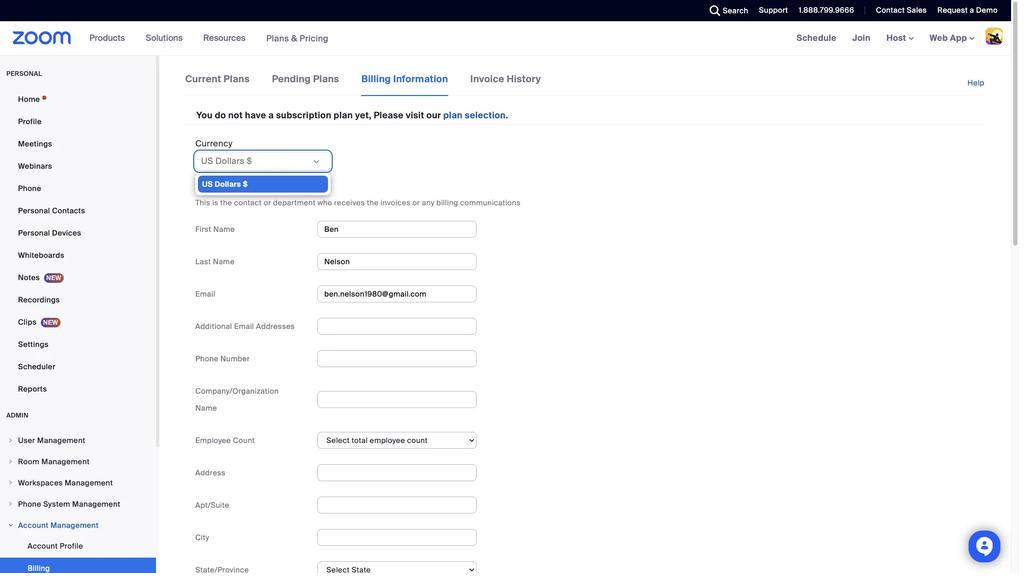 Task type: vqa. For each thing, say whether or not it's contained in the screenshot.
bottom CYNEFIN
no



Task type: locate. For each thing, give the bounding box(es) containing it.
1 horizontal spatial billing
[[362, 73, 391, 86]]

invoices
[[381, 198, 411, 208]]

devices
[[52, 228, 81, 238]]

0 vertical spatial phone
[[18, 184, 41, 193]]

0 vertical spatial right image
[[7, 459, 14, 465]]

None text field
[[318, 253, 477, 270], [318, 286, 477, 303], [318, 318, 477, 335], [318, 391, 477, 408], [318, 465, 477, 482], [318, 529, 477, 546], [318, 253, 477, 270], [318, 286, 477, 303], [318, 318, 477, 335], [318, 391, 477, 408], [318, 465, 477, 482], [318, 529, 477, 546]]

$ up us dollars $ list box at left
[[247, 156, 252, 167]]

personal up personal devices
[[18, 206, 50, 216]]

0 vertical spatial us dollars $
[[201, 156, 252, 167]]

1 vertical spatial $
[[243, 179, 248, 189]]

us dollars $ inside list box
[[202, 179, 248, 189]]

$
[[247, 156, 252, 167], [243, 179, 248, 189]]

right image inside room management menu item
[[7, 459, 14, 465]]

phone inside menu item
[[18, 500, 41, 509]]

dollars inside list box
[[215, 179, 241, 189]]

a left demo
[[970, 5, 975, 15]]

1 vertical spatial right image
[[7, 501, 14, 508]]

profile down account management menu item
[[60, 542, 83, 551]]

phone down webinars
[[18, 184, 41, 193]]

plan left yet,
[[334, 109, 353, 121]]

1 horizontal spatial plan
[[444, 109, 463, 121]]

the
[[220, 198, 232, 208], [367, 198, 379, 208]]

1 personal from the top
[[18, 206, 50, 216]]

1 vertical spatial right image
[[7, 480, 14, 486]]

name right last
[[213, 257, 235, 267]]

management up phone system management menu item
[[65, 478, 113, 488]]

1 vertical spatial us
[[202, 179, 213, 189]]

plans right pending
[[313, 73, 339, 86]]

0 horizontal spatial plan
[[334, 109, 353, 121]]

request a demo
[[938, 5, 998, 15]]

right image inside workspaces management menu item
[[7, 480, 14, 486]]

management up account profile link
[[50, 521, 99, 531]]

account down account management
[[28, 542, 58, 551]]

main content main content
[[159, 55, 1012, 574]]

1 vertical spatial email
[[234, 322, 254, 331]]

0 vertical spatial billing
[[362, 73, 391, 86]]

1 right image from the top
[[7, 438, 14, 444]]

the left "invoices"
[[367, 198, 379, 208]]

phone inside "main content" 'main content'
[[195, 354, 219, 364]]

a right have
[[269, 109, 274, 121]]

notes
[[18, 273, 40, 283]]

3 right image from the top
[[7, 523, 14, 529]]

us
[[201, 156, 213, 167], [202, 179, 213, 189]]

or left the any
[[413, 198, 420, 208]]

the right is at the top of page
[[220, 198, 232, 208]]

first name
[[195, 225, 235, 234]]

us dollars $ down currency on the left top of the page
[[201, 156, 252, 167]]

$ inside list box
[[243, 179, 248, 189]]

contact left the sales
[[876, 5, 905, 15]]

scheduler
[[18, 362, 55, 372]]

1 horizontal spatial email
[[234, 322, 254, 331]]

meetings navigation
[[789, 21, 1012, 56]]

0 vertical spatial dollars
[[216, 156, 245, 167]]

have
[[245, 109, 266, 121]]

management up workspaces management
[[41, 457, 90, 467]]

0 vertical spatial account
[[18, 521, 48, 531]]

1 right image from the top
[[7, 459, 14, 465]]

0 vertical spatial personal
[[18, 206, 50, 216]]

any
[[422, 198, 435, 208]]

contact sales link
[[869, 0, 930, 21], [876, 5, 927, 15]]

1 horizontal spatial a
[[970, 5, 975, 15]]

right image inside account management menu item
[[7, 523, 14, 529]]

1 horizontal spatial or
[[413, 198, 420, 208]]

$ up contact
[[243, 179, 248, 189]]

or down us dollars $ list box at left
[[264, 198, 271, 208]]

name for company/organization name
[[195, 404, 217, 413]]

email down last
[[195, 289, 215, 299]]

company/organization name
[[195, 387, 279, 413]]

who
[[318, 198, 332, 208]]

profile
[[18, 117, 42, 126], [60, 542, 83, 551]]

2 right image from the top
[[7, 480, 14, 486]]

join
[[853, 32, 871, 44]]

1 plan from the left
[[334, 109, 353, 121]]

phone for phone
[[18, 184, 41, 193]]

us inside popup button
[[201, 156, 213, 167]]

personal devices link
[[0, 223, 156, 244]]

1.888.799.9666 button
[[791, 0, 857, 21], [799, 5, 855, 15]]

management for user management
[[37, 436, 85, 446]]

0 horizontal spatial billing
[[195, 182, 222, 193]]

admin menu menu
[[0, 431, 156, 574]]

0 horizontal spatial profile
[[18, 117, 42, 126]]

billing for billing contact this is the contact or department who receives the invoices or any billing communications
[[195, 182, 222, 193]]

plans right "current"
[[224, 73, 250, 86]]

dollars up is at the top of page
[[215, 179, 241, 189]]

phone down workspaces
[[18, 500, 41, 509]]

current plans link
[[185, 72, 250, 95]]

us down currency on the left top of the page
[[201, 156, 213, 167]]

billing up this
[[195, 182, 222, 193]]

right image
[[7, 459, 14, 465], [7, 480, 14, 486]]

employee count
[[195, 436, 255, 445]]

0 horizontal spatial or
[[264, 198, 271, 208]]

reports
[[18, 384, 47, 394]]

receives
[[334, 198, 365, 208]]

right image left "system"
[[7, 501, 14, 508]]

right image left account management
[[7, 523, 14, 529]]

2 right image from the top
[[7, 501, 14, 508]]

meetings
[[18, 139, 52, 149]]

our
[[427, 109, 441, 121]]

user management menu item
[[0, 431, 156, 451]]

profile inside "profile" link
[[18, 117, 42, 126]]

1 horizontal spatial contact
[[876, 5, 905, 15]]

2 vertical spatial name
[[195, 404, 217, 413]]

1 vertical spatial personal
[[18, 228, 50, 238]]

contact inside billing contact this is the contact or department who receives the invoices or any billing communications
[[224, 182, 258, 193]]

demo
[[977, 5, 998, 15]]

name inside company/organization name
[[195, 404, 217, 413]]

current plans
[[185, 73, 250, 86]]

0 vertical spatial name
[[213, 225, 235, 234]]

email right additional
[[234, 322, 254, 331]]

1 vertical spatial contact
[[224, 182, 258, 193]]

account inside menu item
[[18, 521, 48, 531]]

1 vertical spatial phone
[[195, 354, 219, 364]]

help
[[968, 78, 985, 88]]

2 personal from the top
[[18, 228, 50, 238]]

1 horizontal spatial plans
[[266, 33, 289, 44]]

1 vertical spatial name
[[213, 257, 235, 267]]

0 vertical spatial right image
[[7, 438, 14, 444]]

you do not have a subscription plan yet, please visit our plan selection .
[[196, 109, 508, 121]]

workspaces
[[18, 478, 63, 488]]

profile down home
[[18, 117, 42, 126]]

phone
[[18, 184, 41, 193], [195, 354, 219, 364], [18, 500, 41, 509]]

personal
[[18, 206, 50, 216], [18, 228, 50, 238]]

2 vertical spatial phone
[[18, 500, 41, 509]]

count
[[233, 436, 255, 445]]

app
[[951, 32, 968, 44]]

invoice history
[[471, 73, 541, 86]]

plans for current plans
[[224, 73, 250, 86]]

2 vertical spatial right image
[[7, 523, 14, 529]]

1 vertical spatial profile
[[60, 542, 83, 551]]

last
[[195, 257, 211, 267]]

phone system management menu item
[[0, 494, 156, 515]]

0 horizontal spatial email
[[195, 289, 215, 299]]

right image for workspaces management
[[7, 480, 14, 486]]

pending plans link
[[272, 72, 340, 95]]

0 vertical spatial email
[[195, 289, 215, 299]]

0 horizontal spatial plans
[[224, 73, 250, 86]]

plan right our
[[444, 109, 463, 121]]

personal up whiteboards
[[18, 228, 50, 238]]

right image left room
[[7, 459, 14, 465]]

contact up contact
[[224, 182, 258, 193]]

management inside menu item
[[65, 478, 113, 488]]

request
[[938, 5, 968, 15]]

1 vertical spatial account
[[28, 542, 58, 551]]

2 horizontal spatial plans
[[313, 73, 339, 86]]

user
[[18, 436, 35, 446]]

addresses
[[256, 322, 295, 331]]

dollars down currency on the left top of the page
[[216, 156, 245, 167]]

room management
[[18, 457, 90, 467]]

information
[[394, 73, 448, 86]]

1 vertical spatial dollars
[[215, 179, 241, 189]]

name for first name
[[213, 225, 235, 234]]

phone left number on the bottom left of the page
[[195, 354, 219, 364]]

name right first
[[213, 225, 235, 234]]

profile inside account profile link
[[60, 542, 83, 551]]

recordings link
[[0, 289, 156, 311]]

contacts
[[52, 206, 85, 216]]

or
[[264, 198, 271, 208], [413, 198, 420, 208]]

banner containing products
[[0, 21, 1012, 56]]

plans inside product information "navigation"
[[266, 33, 289, 44]]

support link
[[751, 0, 791, 21], [759, 5, 789, 15]]

0 vertical spatial us
[[201, 156, 213, 167]]

products button
[[90, 21, 130, 55]]

email
[[195, 289, 215, 299], [234, 322, 254, 331]]

contact
[[876, 5, 905, 15], [224, 182, 258, 193]]

web
[[930, 32, 948, 44]]

first
[[195, 225, 211, 234]]

right image for room management
[[7, 459, 14, 465]]

management
[[37, 436, 85, 446], [41, 457, 90, 467], [65, 478, 113, 488], [72, 500, 120, 509], [50, 521, 99, 531]]

please
[[374, 109, 404, 121]]

phone number
[[195, 354, 250, 364]]

1 horizontal spatial the
[[367, 198, 379, 208]]

1 vertical spatial billing
[[195, 182, 222, 193]]

you
[[196, 109, 213, 121]]

sales
[[907, 5, 927, 15]]

right image left workspaces
[[7, 480, 14, 486]]

1 vertical spatial a
[[269, 109, 274, 121]]

billing inside billing contact this is the contact or department who receives the invoices or any billing communications
[[195, 182, 222, 193]]

history
[[507, 73, 541, 86]]

None text field
[[318, 221, 477, 238], [318, 350, 477, 367], [318, 497, 477, 514], [318, 221, 477, 238], [318, 350, 477, 367], [318, 497, 477, 514]]

profile picture image
[[986, 28, 1003, 45]]

right image
[[7, 438, 14, 444], [7, 501, 14, 508], [7, 523, 14, 529]]

search button
[[702, 0, 751, 21]]

$ inside popup button
[[247, 156, 252, 167]]

account management menu
[[0, 536, 156, 574]]

phone for phone system management
[[18, 500, 41, 509]]

phone inside the personal menu menu
[[18, 184, 41, 193]]

phone link
[[0, 178, 156, 199]]

hide options image
[[312, 158, 321, 166]]

management up the room management
[[37, 436, 85, 446]]

0 horizontal spatial a
[[269, 109, 274, 121]]

1 vertical spatial us dollars $
[[202, 179, 248, 189]]

1 horizontal spatial profile
[[60, 542, 83, 551]]

room management menu item
[[0, 452, 156, 472]]

zoom logo image
[[13, 31, 71, 45]]

right image inside user management menu item
[[7, 438, 14, 444]]

account up account profile
[[18, 521, 48, 531]]

billing up the please
[[362, 73, 391, 86]]

name up employee
[[195, 404, 217, 413]]

personal contacts link
[[0, 200, 156, 221]]

account inside menu
[[28, 542, 58, 551]]

0 horizontal spatial contact
[[224, 182, 258, 193]]

right image inside phone system management menu item
[[7, 501, 14, 508]]

web app
[[930, 32, 968, 44]]

us dollars $ up is at the top of page
[[202, 179, 248, 189]]

name
[[213, 225, 235, 234], [213, 257, 235, 267], [195, 404, 217, 413]]

us dollars $
[[201, 156, 252, 167], [202, 179, 248, 189]]

pending
[[272, 73, 311, 86]]

banner
[[0, 21, 1012, 56]]

us dollars $ button
[[201, 155, 312, 168]]

0 vertical spatial profile
[[18, 117, 42, 126]]

right image for user
[[7, 438, 14, 444]]

0 vertical spatial $
[[247, 156, 252, 167]]

phone system management
[[18, 500, 120, 509]]

0 horizontal spatial the
[[220, 198, 232, 208]]

current
[[185, 73, 221, 86]]

products
[[90, 32, 125, 44]]

plans left &
[[266, 33, 289, 44]]

right image left user
[[7, 438, 14, 444]]

us up this
[[202, 179, 213, 189]]

visit
[[406, 109, 424, 121]]



Task type: describe. For each thing, give the bounding box(es) containing it.
account management menu item
[[0, 516, 156, 536]]

right image for phone
[[7, 501, 14, 508]]

meetings link
[[0, 133, 156, 155]]

&
[[291, 33, 298, 44]]

2 the from the left
[[367, 198, 379, 208]]

help link
[[968, 72, 986, 94]]

product information navigation
[[82, 21, 337, 56]]

webinars
[[18, 161, 52, 171]]

additional email addresses
[[195, 322, 295, 331]]

pricing
[[300, 33, 329, 44]]

2 plan from the left
[[444, 109, 463, 121]]

personal
[[6, 70, 42, 78]]

personal contacts
[[18, 206, 85, 216]]

management for workspaces management
[[65, 478, 113, 488]]

host button
[[887, 32, 914, 44]]

personal for personal contacts
[[18, 206, 50, 216]]

employee
[[195, 436, 231, 445]]

invoice
[[471, 73, 505, 86]]

settings
[[18, 340, 49, 349]]

reports link
[[0, 379, 156, 400]]

1.888.799.9666
[[799, 5, 855, 15]]

solutions button
[[146, 21, 188, 55]]

whiteboards
[[18, 251, 64, 260]]

whiteboards link
[[0, 245, 156, 266]]

do
[[215, 109, 226, 121]]

is
[[212, 198, 218, 208]]

plans for pending plans
[[313, 73, 339, 86]]

a inside 'main content'
[[269, 109, 274, 121]]

1 or from the left
[[264, 198, 271, 208]]

contact
[[234, 198, 262, 208]]

name for last name
[[213, 257, 235, 267]]

room
[[18, 457, 39, 467]]

workspaces management
[[18, 478, 113, 488]]

management for account management
[[50, 521, 99, 531]]

resources
[[203, 32, 246, 44]]

system
[[43, 500, 70, 509]]

account for account management
[[18, 521, 48, 531]]

invoice history link
[[470, 72, 542, 95]]

dollars inside popup button
[[216, 156, 245, 167]]

2 or from the left
[[413, 198, 420, 208]]

city
[[195, 533, 209, 543]]

department
[[273, 198, 316, 208]]

1 the from the left
[[220, 198, 232, 208]]

profile link
[[0, 111, 156, 132]]

schedule link
[[789, 21, 845, 55]]

currency
[[195, 138, 233, 149]]

plan selection link
[[444, 109, 506, 121]]

phone for phone number
[[195, 354, 219, 364]]

right image for account
[[7, 523, 14, 529]]

account profile
[[28, 542, 83, 551]]

us dollars $ inside popup button
[[201, 156, 252, 167]]

settings link
[[0, 334, 156, 355]]

support
[[759, 5, 789, 15]]

yet,
[[355, 109, 372, 121]]

account management
[[18, 521, 99, 531]]

management for room management
[[41, 457, 90, 467]]

billing for billing information
[[362, 73, 391, 86]]

schedule
[[797, 32, 837, 44]]

billing information link
[[361, 72, 449, 96]]

solutions
[[146, 32, 183, 44]]

personal for personal devices
[[18, 228, 50, 238]]

us inside list box
[[202, 179, 213, 189]]

apt/suite
[[195, 501, 229, 510]]

personal devices
[[18, 228, 81, 238]]

number
[[221, 354, 250, 364]]

last name
[[195, 257, 235, 267]]

0 vertical spatial a
[[970, 5, 975, 15]]

personal menu menu
[[0, 89, 156, 401]]

account for account profile
[[28, 542, 58, 551]]

join link
[[845, 21, 879, 55]]

subscription
[[276, 109, 332, 121]]

0 vertical spatial contact
[[876, 5, 905, 15]]

search
[[723, 6, 749, 15]]

account profile link
[[0, 536, 156, 557]]

company/organization
[[195, 387, 279, 396]]

resources button
[[203, 21, 250, 55]]

address
[[195, 468, 226, 478]]

.
[[506, 109, 508, 121]]

plans & pricing
[[266, 33, 329, 44]]

this
[[195, 198, 210, 208]]

host
[[887, 32, 909, 44]]

scheduler link
[[0, 356, 156, 378]]

contact sales
[[876, 5, 927, 15]]

workspaces management menu item
[[0, 473, 156, 493]]

home
[[18, 95, 40, 104]]

web app button
[[930, 32, 975, 44]]

billing contact this is the contact or department who receives the invoices or any billing communications
[[195, 182, 521, 208]]

us dollars $ list box
[[198, 176, 328, 193]]

webinars link
[[0, 156, 156, 177]]

communications
[[460, 198, 521, 208]]

admin
[[6, 412, 29, 420]]

home link
[[0, 89, 156, 110]]

management down workspaces management menu item
[[72, 500, 120, 509]]

clips
[[18, 318, 37, 327]]

not
[[228, 109, 243, 121]]



